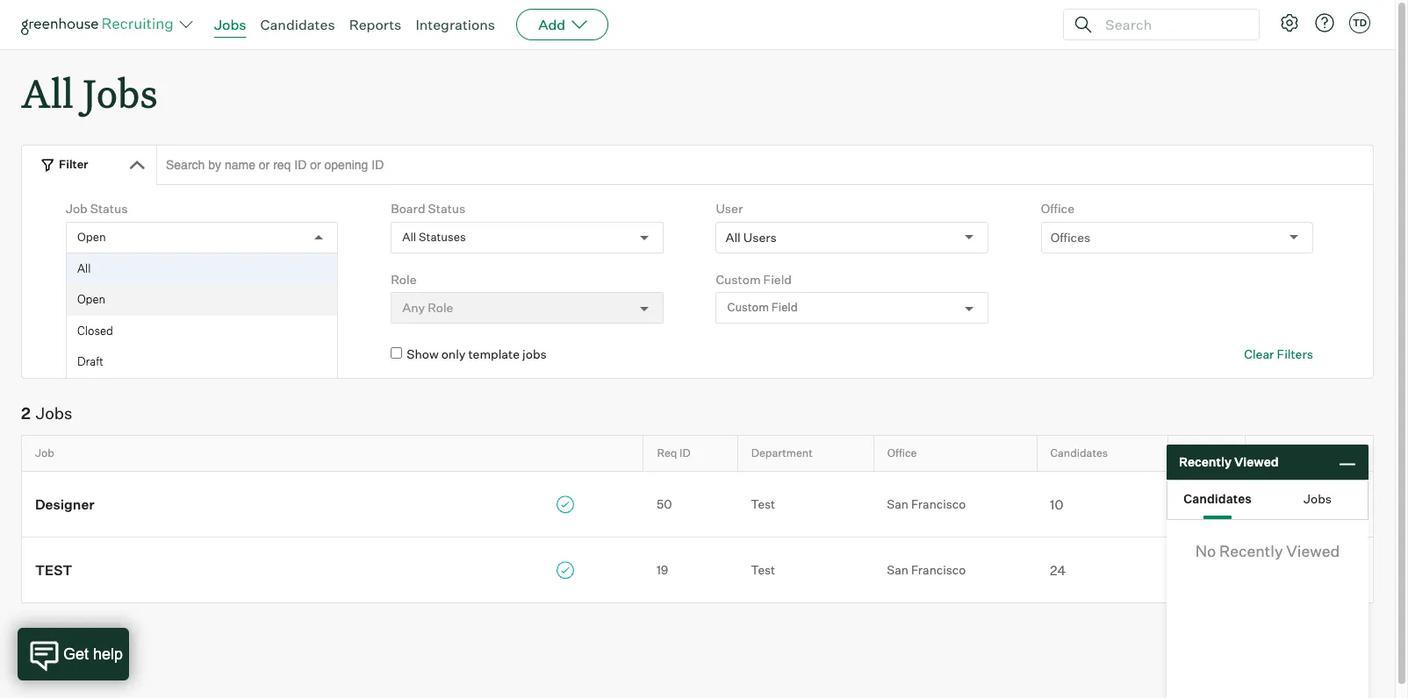 Task type: describe. For each thing, give the bounding box(es) containing it.
jobs left candidates link
[[214, 16, 246, 33]]

1 vertical spatial custom
[[727, 301, 769, 315]]

san for 24
[[887, 562, 909, 577]]

jobs link
[[214, 16, 246, 33]]

all users
[[726, 230, 777, 245]]

san francisco for 24
[[887, 562, 966, 577]]

francisco for 24
[[911, 562, 966, 577]]

integrations
[[416, 16, 495, 33]]

1 vertical spatial viewed
[[1286, 542, 1340, 561]]

greenhouse recruiting image
[[21, 14, 179, 35]]

template
[[468, 347, 520, 362]]

test
[[35, 563, 72, 580]]

1 vertical spatial custom field
[[727, 301, 798, 315]]

candidates inside tab list
[[1184, 491, 1252, 506]]

francisco for 10
[[911, 497, 966, 512]]

users
[[743, 230, 777, 245]]

all for all users
[[726, 230, 741, 245]]

2
[[21, 404, 31, 423]]

add
[[538, 16, 565, 33]]

user
[[716, 201, 743, 216]]

integrations link
[[416, 16, 495, 33]]

24 link
[[1037, 561, 1168, 580]]

50
[[657, 497, 672, 512]]

jobs down greenhouse recruiting image on the top of page
[[83, 67, 158, 119]]

1 link
[[1168, 495, 1246, 514]]

all statuses
[[402, 230, 466, 244]]

san for 10
[[887, 497, 909, 512]]

1 vertical spatial office
[[887, 447, 917, 460]]

filter
[[59, 157, 88, 171]]

jobs inside tab list
[[1304, 491, 1332, 506]]

1 vertical spatial recently
[[1219, 542, 1283, 561]]

no recently viewed
[[1195, 542, 1340, 561]]

all up departments
[[77, 261, 91, 275]]

jobs right 2
[[36, 404, 72, 423]]

san francisco for 10
[[887, 497, 966, 512]]

0 vertical spatial recently
[[1179, 455, 1232, 470]]

following
[[190, 347, 242, 362]]

0 vertical spatial custom
[[716, 272, 761, 287]]

tab list containing candidates
[[1168, 481, 1368, 520]]

designer link
[[22, 495, 643, 514]]

show only template jobs
[[407, 347, 547, 362]]

test for 10
[[751, 497, 775, 512]]

req
[[657, 447, 677, 460]]

2 jobs
[[21, 404, 72, 423]]

0 vertical spatial custom field
[[716, 272, 792, 287]]

reports
[[349, 16, 402, 33]]

draft
[[77, 355, 103, 369]]

1 horizontal spatial department
[[751, 447, 813, 460]]

2 jobs from the left
[[522, 347, 547, 362]]

i'm
[[170, 347, 188, 362]]

1
[[1182, 497, 1186, 513]]

show for show only jobs i'm following
[[82, 347, 114, 362]]

Search text field
[[1101, 12, 1243, 37]]

0 vertical spatial field
[[763, 272, 792, 287]]

0 vertical spatial office
[[1041, 201, 1074, 216]]

filters
[[1277, 347, 1313, 362]]

td button
[[1349, 12, 1370, 33]]



Task type: locate. For each thing, give the bounding box(es) containing it.
0 horizontal spatial show
[[82, 347, 114, 362]]

td
[[1353, 17, 1367, 29]]

0 horizontal spatial job
[[35, 447, 54, 460]]

candidates down recently viewed
[[1184, 491, 1252, 506]]

test
[[751, 497, 775, 512], [751, 562, 775, 577]]

custom
[[716, 272, 761, 287], [727, 301, 769, 315]]

1 test from the top
[[751, 497, 775, 512]]

all jobs
[[21, 67, 158, 119]]

clear filters link
[[1244, 346, 1313, 363]]

show down closed
[[82, 347, 114, 362]]

2 francisco from the top
[[911, 562, 966, 577]]

2 vertical spatial candidates
[[1184, 491, 1252, 506]]

0 vertical spatial open
[[77, 230, 106, 244]]

field
[[763, 272, 792, 287], [771, 301, 798, 315]]

1 vertical spatial job
[[35, 447, 54, 460]]

recently right no
[[1219, 542, 1283, 561]]

jobs down days open
[[1304, 491, 1332, 506]]

show right show only template jobs option
[[407, 347, 439, 362]]

all up filter
[[21, 67, 74, 119]]

tab list
[[1168, 481, 1368, 520]]

statuses
[[419, 230, 466, 244]]

all for all statuses
[[402, 230, 416, 244]]

clear
[[1244, 347, 1274, 362]]

0 vertical spatial department
[[66, 272, 136, 287]]

1 only from the left
[[116, 347, 141, 362]]

jobs left i'm
[[143, 347, 168, 362]]

jobs
[[214, 16, 246, 33], [83, 67, 158, 119], [36, 404, 72, 423], [1304, 491, 1332, 506]]

1 vertical spatial francisco
[[911, 562, 966, 577]]

0 horizontal spatial only
[[116, 347, 141, 362]]

1 vertical spatial field
[[771, 301, 798, 315]]

show
[[82, 347, 114, 362], [407, 347, 439, 362]]

candidates right jobs link
[[260, 16, 335, 33]]

19
[[657, 563, 668, 578]]

add button
[[516, 9, 609, 40]]

1 vertical spatial department
[[751, 447, 813, 460]]

1 vertical spatial test
[[751, 562, 775, 577]]

candidates link
[[260, 16, 335, 33]]

board status
[[391, 201, 466, 216]]

1 vertical spatial san
[[887, 562, 909, 577]]

no
[[1195, 542, 1216, 561]]

1 horizontal spatial only
[[441, 347, 466, 362]]

0 horizontal spatial department
[[66, 272, 136, 287]]

1 horizontal spatial candidates
[[1050, 447, 1108, 460]]

job down filter
[[66, 201, 88, 216]]

all
[[21, 67, 74, 119], [726, 230, 741, 245], [402, 230, 416, 244], [77, 261, 91, 275]]

all for all jobs
[[21, 67, 74, 119]]

0 horizontal spatial candidates
[[260, 16, 335, 33]]

viewed
[[1234, 455, 1279, 470], [1286, 542, 1340, 561]]

2 show from the left
[[407, 347, 439, 362]]

only left template
[[441, 347, 466, 362]]

1 horizontal spatial office
[[1041, 201, 1074, 216]]

custom field down the users on the right of the page
[[727, 301, 798, 315]]

1 show from the left
[[82, 347, 114, 362]]

jobs right template
[[522, 347, 547, 362]]

24
[[1050, 563, 1066, 579]]

job down 2 jobs
[[35, 447, 54, 460]]

td button
[[1346, 9, 1374, 37]]

0 vertical spatial san francisco
[[887, 497, 966, 512]]

san francisco
[[887, 497, 966, 512], [887, 562, 966, 577]]

1 vertical spatial candidates
[[1050, 447, 1108, 460]]

1 san from the top
[[887, 497, 909, 512]]

offices
[[1051, 230, 1090, 245]]

candidates
[[260, 16, 335, 33], [1050, 447, 1108, 460], [1184, 491, 1252, 506]]

clear filters
[[1244, 347, 1313, 362]]

open down job status
[[77, 230, 106, 244]]

Search by name or req ID or opening ID text field
[[156, 145, 1374, 185]]

all down board
[[402, 230, 416, 244]]

status for board status
[[428, 201, 466, 216]]

role
[[391, 272, 417, 287]]

status
[[90, 201, 128, 216], [428, 201, 466, 216]]

1 horizontal spatial status
[[428, 201, 466, 216]]

custom field
[[716, 272, 792, 287], [727, 301, 798, 315]]

0 horizontal spatial viewed
[[1234, 455, 1279, 470]]

status for job status
[[90, 201, 128, 216]]

open right "days"
[[1287, 447, 1314, 460]]

10
[[1050, 497, 1063, 513]]

recently viewed
[[1179, 455, 1279, 470]]

only right draft
[[116, 347, 141, 362]]

test link
[[22, 561, 643, 580]]

san
[[887, 497, 909, 512], [887, 562, 909, 577]]

reports link
[[349, 16, 402, 33]]

job for job status
[[66, 201, 88, 216]]

only for jobs
[[116, 347, 141, 362]]

1 horizontal spatial viewed
[[1286, 542, 1340, 561]]

0 horizontal spatial status
[[90, 201, 128, 216]]

id
[[679, 447, 691, 460]]

2 vertical spatial open
[[1287, 447, 1314, 460]]

closed
[[77, 324, 113, 338]]

0 vertical spatial san
[[887, 497, 909, 512]]

2 san from the top
[[887, 562, 909, 577]]

only
[[116, 347, 141, 362], [441, 347, 466, 362]]

recently up 1 link
[[1179, 455, 1232, 470]]

1 san francisco from the top
[[887, 497, 966, 512]]

department
[[66, 272, 136, 287], [751, 447, 813, 460]]

office
[[1041, 201, 1074, 216], [887, 447, 917, 460]]

0 horizontal spatial office
[[887, 447, 917, 460]]

jobs
[[143, 347, 168, 362], [522, 347, 547, 362]]

days
[[1259, 447, 1285, 460]]

days open
[[1259, 447, 1314, 460]]

0 vertical spatial test
[[751, 497, 775, 512]]

recently
[[1179, 455, 1232, 470], [1219, 542, 1283, 561]]

Show only template jobs checkbox
[[391, 348, 402, 359]]

0 vertical spatial francisco
[[911, 497, 966, 512]]

job
[[66, 201, 88, 216], [35, 447, 54, 460]]

1 horizontal spatial show
[[407, 347, 439, 362]]

francisco
[[911, 497, 966, 512], [911, 562, 966, 577]]

req id
[[657, 447, 691, 460]]

0 vertical spatial job
[[66, 201, 88, 216]]

10 link
[[1037, 495, 1168, 514]]

2 only from the left
[[441, 347, 466, 362]]

1 jobs from the left
[[143, 347, 168, 362]]

2 san francisco from the top
[[887, 562, 966, 577]]

0 vertical spatial viewed
[[1234, 455, 1279, 470]]

1 horizontal spatial job
[[66, 201, 88, 216]]

all left the users on the right of the page
[[726, 230, 741, 245]]

board
[[391, 201, 425, 216]]

1 vertical spatial san francisco
[[887, 562, 966, 577]]

only for template
[[441, 347, 466, 362]]

open up closed
[[77, 292, 105, 307]]

1 vertical spatial open
[[77, 292, 105, 307]]

all users option
[[726, 230, 777, 245]]

job status
[[66, 201, 128, 216]]

designer
[[35, 497, 95, 514]]

custom field down all users
[[716, 272, 792, 287]]

configure image
[[1279, 12, 1300, 33]]

job for job
[[35, 447, 54, 460]]

candidates up 10 link
[[1050, 447, 1108, 460]]

0 vertical spatial candidates
[[260, 16, 335, 33]]

show for show only template jobs
[[407, 347, 439, 362]]

1 status from the left
[[90, 201, 128, 216]]

2 test from the top
[[751, 562, 775, 577]]

test for 24
[[751, 562, 775, 577]]

new
[[1182, 447, 1205, 460]]

open
[[77, 230, 106, 244], [77, 292, 105, 307], [1287, 447, 1314, 460]]

2 status from the left
[[428, 201, 466, 216]]

0 horizontal spatial jobs
[[143, 347, 168, 362]]

departments
[[75, 300, 152, 315]]

show only jobs i'm following
[[82, 347, 242, 362]]

2 horizontal spatial candidates
[[1184, 491, 1252, 506]]

1 francisco from the top
[[911, 497, 966, 512]]

1 horizontal spatial jobs
[[522, 347, 547, 362]]



Task type: vqa. For each thing, say whether or not it's contained in the screenshot.
second 'status' from the left
yes



